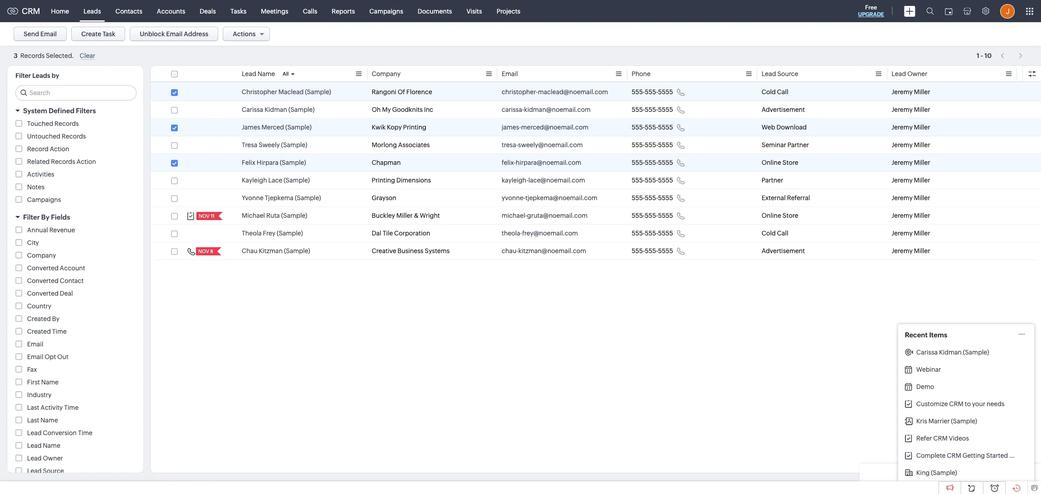 Task type: describe. For each thing, give the bounding box(es) containing it.
email down created time
[[27, 341, 43, 348]]

last for last name
[[27, 417, 39, 425]]

sweely@noemail.com
[[518, 142, 583, 149]]

web
[[762, 124, 775, 131]]

555-555-5555 for chau-kitzman@noemail.com
[[632, 248, 673, 255]]

advertisement for carissa-kidman@noemail.com
[[762, 106, 805, 113]]

0 vertical spatial kidman
[[265, 106, 287, 113]]

lace@noemail.com
[[528, 177, 585, 184]]

send email button
[[14, 27, 67, 41]]

filter by fields
[[23, 214, 70, 221]]

business
[[398, 248, 424, 255]]

accounts
[[157, 7, 185, 15]]

row group containing christopher maclead (sample)
[[151, 83, 1041, 260]]

jeremy for yvonne-tjepkema@noemail.com
[[892, 195, 913, 202]]

web download
[[762, 124, 807, 131]]

kopy
[[387, 124, 402, 131]]

cold call for christopher-maclead@noemail.com
[[762, 88, 788, 96]]

tjepkema@noemail.com
[[525, 195, 598, 202]]

unblock
[[140, 30, 165, 38]]

5555 for kayleigh-lace@noemail.com
[[658, 177, 673, 184]]

555-555-5555 for michael-gruta@noemail.com
[[632, 212, 673, 220]]

tile
[[383, 230, 393, 237]]

michael-gruta@noemail.com link
[[502, 211, 588, 220]]

clear
[[80, 52, 95, 60]]

555-555-5555 for carissa-kidman@noemail.com
[[632, 106, 673, 113]]

555-555-5555 for theola-frey@noemail.com
[[632, 230, 673, 237]]

5555 for theola-frey@noemail.com
[[658, 230, 673, 237]]

james-merced@noemail.com
[[502, 124, 589, 131]]

james-
[[502, 124, 521, 131]]

0 vertical spatial source
[[777, 70, 798, 78]]

nov for michael
[[199, 214, 210, 219]]

sweely
[[259, 142, 280, 149]]

(sample) for grayson
[[295, 195, 321, 202]]

1 horizontal spatial carissa kidman (sample) link
[[905, 349, 1028, 357]]

tresa-sweely@noemail.com
[[502, 142, 583, 149]]

my
[[382, 106, 391, 113]]

store for felix-hirpara@noemail.com
[[783, 159, 798, 166]]

nov for chau
[[198, 249, 209, 255]]

profile image
[[1000, 4, 1015, 18]]

untouched records
[[27, 133, 86, 140]]

name up christopher
[[258, 70, 275, 78]]

crm for refer
[[933, 436, 948, 443]]

james-merced@noemail.com link
[[502, 123, 589, 132]]

name down conversion
[[43, 443, 60, 450]]

advertisement for chau-kitzman@noemail.com
[[762, 248, 805, 255]]

555-555-5555 for yvonne-tjepkema@noemail.com
[[632, 195, 673, 202]]

0 vertical spatial company
[[372, 70, 401, 78]]

theola frey (sample) link
[[242, 229, 303, 238]]

conversion
[[43, 430, 77, 437]]

ruta
[[266, 212, 280, 220]]

1 horizontal spatial action
[[77, 158, 96, 166]]

11
[[211, 214, 215, 219]]

selected.
[[46, 52, 74, 60]]

michael
[[242, 212, 265, 220]]

jeremy miller for tresa-sweely@noemail.com
[[892, 142, 930, 149]]

new
[[935, 470, 948, 477]]

kayleigh
[[242, 177, 267, 184]]

kitzman@noemail.com
[[518, 248, 586, 255]]

miller for theola-frey@noemail.com
[[914, 230, 930, 237]]

complete
[[916, 453, 946, 460]]

chau kitzman (sample)
[[242, 248, 310, 255]]

by for created
[[52, 316, 59, 323]]

5555 for carissa-kidman@noemail.com
[[658, 106, 673, 113]]

time for conversion
[[78, 430, 93, 437]]

call for theola-frey@noemail.com
[[777, 230, 788, 237]]

call for christopher-maclead@noemail.com
[[777, 88, 788, 96]]

online for felix-hirpara@noemail.com
[[762, 159, 781, 166]]

to
[[965, 401, 971, 408]]

system
[[23, 107, 47, 115]]

last name
[[27, 417, 58, 425]]

0 vertical spatial lead owner
[[892, 70, 928, 78]]

converted for converted contact
[[27, 278, 59, 285]]

record action
[[27, 146, 69, 153]]

country
[[27, 303, 51, 310]]

jeremy for kayleigh-lace@noemail.com
[[892, 177, 913, 184]]

kidman@noemail.com
[[524, 106, 591, 113]]

miller for michael-gruta@noemail.com
[[914, 212, 930, 220]]

morlong associates
[[372, 142, 430, 149]]

jeremy miller for theola-frey@noemail.com
[[892, 230, 930, 237]]

create menu element
[[899, 0, 921, 22]]

activities
[[27, 171, 54, 178]]

555-555-5555 for tresa-sweely@noemail.com
[[632, 142, 673, 149]]

refer crm videos link
[[905, 435, 1028, 443]]

kwik
[[372, 124, 386, 131]]

Search text field
[[16, 86, 136, 100]]

0 horizontal spatial action
[[50, 146, 69, 153]]

untouched
[[27, 133, 60, 140]]

1 horizontal spatial campaigns
[[369, 7, 403, 15]]

visits
[[467, 7, 482, 15]]

(sample) for printing dimensions
[[284, 177, 310, 184]]

kitzman
[[259, 248, 283, 255]]

0 horizontal spatial carissa kidman (sample)
[[242, 106, 315, 113]]

michael-gruta@noemail.com
[[502, 212, 588, 220]]

refer
[[916, 436, 932, 443]]

(sample) for creative business systems
[[284, 248, 310, 255]]

create task button
[[71, 27, 125, 41]]

jeremy for carissa-kidman@noemail.com
[[892, 106, 913, 113]]

christopher-
[[502, 88, 538, 96]]

buckley
[[372, 212, 395, 220]]

crm inside 'link'
[[973, 470, 987, 477]]

555-555-5555 for felix-hirpara@noemail.com
[[632, 159, 673, 166]]

jeremy for theola-frey@noemail.com
[[892, 230, 913, 237]]

home
[[51, 7, 69, 15]]

create menu image
[[904, 6, 916, 17]]

king (sample) link
[[905, 470, 1028, 478]]

online store for gruta@noemail.com
[[762, 212, 798, 220]]

0 horizontal spatial source
[[43, 468, 64, 475]]

(sample) inside "link"
[[931, 470, 957, 477]]

miller for felix-hirpara@noemail.com
[[914, 159, 930, 166]]

meetings
[[261, 7, 288, 15]]

theola-
[[502, 230, 522, 237]]

1 vertical spatial kidman
[[939, 349, 962, 357]]

address
[[184, 30, 208, 38]]

meetings link
[[254, 0, 296, 22]]

records for related
[[51, 158, 75, 166]]

1 horizontal spatial carissa
[[916, 349, 938, 357]]

campaigns link
[[362, 0, 410, 22]]

name right first
[[41, 379, 59, 387]]

activity
[[41, 405, 63, 412]]

converted for converted deal
[[27, 290, 59, 298]]

tjepkema
[[265, 195, 294, 202]]

lead conversion time
[[27, 430, 93, 437]]

carissa-kidman@noemail.com link
[[502, 105, 591, 114]]

michael ruta (sample)
[[242, 212, 307, 220]]

webinar
[[916, 367, 941, 374]]

miller for kayleigh-lace@noemail.com
[[914, 177, 930, 184]]

tresa sweely (sample) link
[[242, 141, 307, 150]]

customize crm to your needs link
[[905, 401, 1028, 409]]

maclead@noemail.com
[[538, 88, 608, 96]]

king
[[916, 470, 930, 477]]

jeremy miller for michael-gruta@noemail.com
[[892, 212, 930, 220]]

miller for christopher-maclead@noemail.com
[[914, 88, 930, 96]]

city
[[27, 240, 39, 247]]

revenue
[[49, 227, 75, 234]]

carissa-kidman@noemail.com
[[502, 106, 591, 113]]

cold for theola-frey@noemail.com
[[762, 230, 776, 237]]

3
[[14, 52, 18, 60]]

kayleigh-lace@noemail.com
[[502, 177, 585, 184]]

search element
[[921, 0, 940, 22]]

by
[[52, 72, 59, 79]]

5555 for christopher-maclead@noemail.com
[[658, 88, 673, 96]]

account
[[60, 265, 85, 272]]

1 horizontal spatial lead name
[[242, 70, 275, 78]]

nov 11 link
[[196, 212, 216, 220]]

unblock email address button
[[130, 27, 218, 41]]

0 vertical spatial carissa
[[242, 106, 263, 113]]

name down the activity
[[41, 417, 58, 425]]

last activity time
[[27, 405, 79, 412]]

filter for filter leads by
[[15, 72, 31, 79]]

projects link
[[489, 0, 528, 22]]



Task type: locate. For each thing, give the bounding box(es) containing it.
printing up grayson
[[372, 177, 395, 184]]

1 converted from the top
[[27, 265, 59, 272]]

store for michael-gruta@noemail.com
[[783, 212, 798, 220]]

3 5555 from the top
[[658, 124, 673, 131]]

1 horizontal spatial lead owner
[[892, 70, 928, 78]]

0 vertical spatial filter
[[15, 72, 31, 79]]

1 vertical spatial carissa kidman (sample) link
[[905, 349, 1028, 357]]

michael-
[[502, 212, 527, 220]]

kidman down the 'items'
[[939, 349, 962, 357]]

chau kitzman (sample) link
[[242, 247, 310, 256]]

filter inside dropdown button
[[23, 214, 40, 221]]

time for activity
[[64, 405, 79, 412]]

lead name down conversion
[[27, 443, 60, 450]]

records down defined
[[54, 120, 79, 127]]

converted up country
[[27, 290, 59, 298]]

9 5555 from the top
[[658, 230, 673, 237]]

1 vertical spatial lead name
[[27, 443, 60, 450]]

2 created from the top
[[27, 328, 51, 336]]

1 vertical spatial campaigns
[[27, 196, 61, 204]]

navigation
[[996, 49, 1028, 62]]

7 jeremy miller from the top
[[892, 195, 930, 202]]

2 online store from the top
[[762, 212, 798, 220]]

carissa kidman (sample) link
[[242, 105, 315, 114], [905, 349, 1028, 357]]

creative
[[372, 248, 396, 255]]

filter down 3
[[15, 72, 31, 79]]

miller for chau-kitzman@noemail.com
[[914, 248, 930, 255]]

2 cold call from the top
[[762, 230, 788, 237]]

time right the activity
[[64, 405, 79, 412]]

1 call from the top
[[777, 88, 788, 96]]

campaigns down notes
[[27, 196, 61, 204]]

crm right refer
[[933, 436, 948, 443]]

0 vertical spatial nov
[[199, 214, 210, 219]]

0 horizontal spatial kidman
[[265, 106, 287, 113]]

miller for yvonne-tjepkema@noemail.com
[[914, 195, 930, 202]]

1 online from the top
[[762, 159, 781, 166]]

cold
[[762, 88, 776, 96], [762, 230, 776, 237]]

5 jeremy from the top
[[892, 159, 913, 166]]

printing up associates
[[403, 124, 426, 131]]

0 horizontal spatial lead source
[[27, 468, 64, 475]]

jeremy for tresa-sweely@noemail.com
[[892, 142, 913, 149]]

8 jeremy miller from the top
[[892, 212, 930, 220]]

records down touched records
[[62, 133, 86, 140]]

projects
[[497, 7, 520, 15]]

christopher maclead (sample)
[[242, 88, 331, 96]]

action down untouched records
[[77, 158, 96, 166]]

nov 11
[[199, 214, 215, 219]]

carissa up james
[[242, 106, 263, 113]]

1 cold from the top
[[762, 88, 776, 96]]

555-555-5555 for christopher-maclead@noemail.com
[[632, 88, 673, 96]]

jeremy miller for kayleigh-lace@noemail.com
[[892, 177, 930, 184]]

company down city
[[27, 252, 56, 260]]

by
[[41, 214, 49, 221], [52, 316, 59, 323]]

florence
[[406, 88, 432, 96]]

jeremy miller for yvonne-tjepkema@noemail.com
[[892, 195, 930, 202]]

created down created by
[[27, 328, 51, 336]]

3 jeremy miller from the top
[[892, 124, 930, 131]]

filters
[[76, 107, 96, 115]]

0 vertical spatial call
[[777, 88, 788, 96]]

0 vertical spatial cold call
[[762, 88, 788, 96]]

system defined filters button
[[7, 103, 143, 119]]

online store down "external referral" on the top of page
[[762, 212, 798, 220]]

owner
[[907, 70, 928, 78], [43, 455, 63, 463]]

0 vertical spatial carissa kidman (sample) link
[[242, 105, 315, 114]]

1 jeremy miller from the top
[[892, 88, 930, 96]]

4 555-555-5555 from the top
[[632, 142, 673, 149]]

jeremy miller for chau-kitzman@noemail.com
[[892, 248, 930, 255]]

5 555-555-5555 from the top
[[632, 159, 673, 166]]

carissa kidman (sample) up james merced (sample) link
[[242, 106, 315, 113]]

1 vertical spatial cold call
[[762, 230, 788, 237]]

(sample) for rangoni of florence
[[305, 88, 331, 96]]

email right send at the top left of page
[[40, 30, 57, 38]]

kayleigh-lace@noemail.com link
[[502, 176, 585, 185]]

miller for carissa-kidman@noemail.com
[[914, 106, 930, 113]]

dal
[[372, 230, 381, 237]]

1 vertical spatial leads
[[32, 72, 50, 79]]

(sample) for kwik kopy printing
[[285, 124, 312, 131]]

corporation
[[394, 230, 430, 237]]

0 vertical spatial by
[[41, 214, 49, 221]]

1 horizontal spatial company
[[372, 70, 401, 78]]

(sample) for buckley miller & wright
[[281, 212, 307, 220]]

customize
[[916, 401, 948, 408]]

last down last activity time
[[27, 417, 39, 425]]

5 5555 from the top
[[658, 159, 673, 166]]

0 horizontal spatial carissa kidman (sample) link
[[242, 105, 315, 114]]

customize crm to your needs
[[916, 401, 1005, 408]]

crm up in
[[947, 453, 961, 460]]

6 555-555-5555 from the top
[[632, 177, 673, 184]]

buckley miller & wright
[[372, 212, 440, 220]]

fax
[[27, 367, 37, 374]]

leads up 'create'
[[84, 7, 101, 15]]

5555 for yvonne-tjepkema@noemail.com
[[658, 195, 673, 202]]

1 vertical spatial carissa
[[916, 349, 938, 357]]

demo link
[[905, 383, 1028, 392]]

1 vertical spatial store
[[783, 212, 798, 220]]

what's new in zoho crm
[[914, 470, 987, 477]]

8 jeremy from the top
[[892, 212, 913, 220]]

frey
[[263, 230, 276, 237]]

1 vertical spatial action
[[77, 158, 96, 166]]

2 vertical spatial converted
[[27, 290, 59, 298]]

close image
[[1016, 333, 1028, 339]]

nov left 11 at left top
[[199, 214, 210, 219]]

rangoni
[[372, 88, 396, 96]]

2 vertical spatial records
[[51, 158, 75, 166]]

0 vertical spatial online
[[762, 159, 781, 166]]

cold for christopher-maclead@noemail.com
[[762, 88, 776, 96]]

6 5555 from the top
[[658, 177, 673, 184]]

last down 'industry'
[[27, 405, 39, 412]]

carissa kidman (sample) up webinar link
[[916, 349, 989, 357]]

miller for james-merced@noemail.com
[[914, 124, 930, 131]]

unblock email address
[[140, 30, 208, 38]]

2 vertical spatial time
[[78, 430, 93, 437]]

1 vertical spatial company
[[27, 252, 56, 260]]

carissa kidman (sample) inside the carissa kidman (sample) link
[[916, 349, 989, 357]]

carissa up webinar
[[916, 349, 938, 357]]

created time
[[27, 328, 67, 336]]

records down record action
[[51, 158, 75, 166]]

8 555-555-5555 from the top
[[632, 212, 673, 220]]

store down "external referral" on the top of page
[[783, 212, 798, 220]]

by up annual revenue
[[41, 214, 49, 221]]

0 vertical spatial lead name
[[242, 70, 275, 78]]

0 vertical spatial store
[[783, 159, 798, 166]]

0 vertical spatial owner
[[907, 70, 928, 78]]

1 last from the top
[[27, 405, 39, 412]]

9 jeremy from the top
[[892, 230, 913, 237]]

yvonne tjepkema (sample) link
[[242, 194, 321, 203]]

5555 for tresa-sweely@noemail.com
[[658, 142, 673, 149]]

filter for filter by fields
[[23, 214, 40, 221]]

1 vertical spatial records
[[62, 133, 86, 140]]

email up the christopher-
[[502, 70, 518, 78]]

crm for customize
[[949, 401, 964, 408]]

2 jeremy miller from the top
[[892, 106, 930, 113]]

lace
[[268, 177, 282, 184]]

1 555-555-5555 from the top
[[632, 88, 673, 96]]

4 5555 from the top
[[658, 142, 673, 149]]

(sample) for dal tile corporation
[[277, 230, 303, 237]]

online store for hirpara@noemail.com
[[762, 159, 798, 166]]

cold down the external
[[762, 230, 776, 237]]

row group
[[151, 83, 1041, 260]]

4 jeremy miller from the top
[[892, 142, 930, 149]]

jeremy miller for christopher-maclead@noemail.com
[[892, 88, 930, 96]]

1 horizontal spatial carissa kidman (sample)
[[916, 349, 989, 357]]

(sample) for chapman
[[280, 159, 306, 166]]

0 horizontal spatial leads
[[32, 72, 50, 79]]

felix-
[[502, 159, 516, 166]]

seminar
[[762, 142, 786, 149]]

kidman up james merced (sample) link
[[265, 106, 287, 113]]

2 last from the top
[[27, 417, 39, 425]]

online down the seminar
[[762, 159, 781, 166]]

9 jeremy miller from the top
[[892, 230, 930, 237]]

8 5555 from the top
[[658, 212, 673, 220]]

2 store from the top
[[783, 212, 798, 220]]

1 vertical spatial nov
[[198, 249, 209, 255]]

1 vertical spatial call
[[777, 230, 788, 237]]

email up fax
[[27, 354, 43, 361]]

yvonne
[[242, 195, 263, 202]]

filter leads by
[[15, 72, 59, 79]]

online store down seminar partner
[[762, 159, 798, 166]]

by for filter
[[41, 214, 49, 221]]

theola-frey@noemail.com link
[[502, 229, 578, 238]]

crm left to
[[949, 401, 964, 408]]

0 vertical spatial partner
[[788, 142, 809, 149]]

tresa-sweely@noemail.com link
[[502, 141, 583, 150]]

0 vertical spatial records
[[54, 120, 79, 127]]

partner up the external
[[762, 177, 783, 184]]

555-
[[632, 88, 645, 96], [645, 88, 658, 96], [632, 106, 645, 113], [645, 106, 658, 113], [632, 124, 645, 131], [645, 124, 658, 131], [632, 142, 645, 149], [645, 142, 658, 149], [632, 159, 645, 166], [645, 159, 658, 166], [632, 177, 645, 184], [645, 177, 658, 184], [632, 195, 645, 202], [645, 195, 658, 202], [632, 212, 645, 220], [645, 212, 658, 220], [632, 230, 645, 237], [645, 230, 658, 237], [632, 248, 645, 255], [645, 248, 658, 255]]

online down the external
[[762, 212, 781, 220]]

5 jeremy miller from the top
[[892, 159, 930, 166]]

nov 8 link
[[196, 248, 214, 256]]

6 jeremy from the top
[[892, 177, 913, 184]]

nov
[[199, 214, 210, 219], [198, 249, 209, 255]]

1 advertisement from the top
[[762, 106, 805, 113]]

0 vertical spatial converted
[[27, 265, 59, 272]]

1 cold call from the top
[[762, 88, 788, 96]]

0 horizontal spatial carissa
[[242, 106, 263, 113]]

crm up send at the top left of page
[[22, 6, 40, 16]]

by inside dropdown button
[[41, 214, 49, 221]]

christopher maclead (sample) link
[[242, 88, 331, 97]]

all
[[283, 71, 289, 77]]

source
[[777, 70, 798, 78], [43, 468, 64, 475]]

email opt out
[[27, 354, 68, 361]]

email inside button
[[166, 30, 183, 38]]

last for last activity time
[[27, 405, 39, 412]]

lead name
[[242, 70, 275, 78], [27, 443, 60, 450]]

felix-hirpara@noemail.com
[[502, 159, 581, 166]]

0 vertical spatial carissa kidman (sample)
[[242, 106, 315, 113]]

5555 for felix-hirpara@noemail.com
[[658, 159, 673, 166]]

0 vertical spatial online store
[[762, 159, 798, 166]]

contacts
[[116, 7, 142, 15]]

7 555-555-5555 from the top
[[632, 195, 673, 202]]

1 vertical spatial converted
[[27, 278, 59, 285]]

kayleigh-
[[502, 177, 528, 184]]

1
[[977, 52, 979, 59]]

online
[[762, 159, 781, 166], [762, 212, 781, 220]]

1 vertical spatial printing
[[372, 177, 395, 184]]

1 vertical spatial advertisement
[[762, 248, 805, 255]]

1 vertical spatial online store
[[762, 212, 798, 220]]

call up web download
[[777, 88, 788, 96]]

leads left the by
[[32, 72, 50, 79]]

yvonne tjepkema (sample)
[[242, 195, 321, 202]]

(sample) for oh my goodknits inc
[[288, 106, 315, 113]]

hirpara@noemail.com
[[516, 159, 581, 166]]

0 vertical spatial campaigns
[[369, 7, 403, 15]]

home link
[[44, 0, 76, 22]]

jeremy miller for james-merced@noemail.com
[[892, 124, 930, 131]]

1 horizontal spatial partner
[[788, 142, 809, 149]]

jeremy for james-merced@noemail.com
[[892, 124, 913, 131]]

external
[[762, 195, 786, 202]]

referral
[[787, 195, 810, 202]]

2 call from the top
[[777, 230, 788, 237]]

0 horizontal spatial by
[[41, 214, 49, 221]]

1 horizontal spatial lead source
[[762, 70, 798, 78]]

2 555-555-5555 from the top
[[632, 106, 673, 113]]

kris marrier (sample)
[[916, 418, 977, 426]]

2 cold from the top
[[762, 230, 776, 237]]

created down country
[[27, 316, 51, 323]]

0 horizontal spatial owner
[[43, 455, 63, 463]]

crm for complete
[[947, 453, 961, 460]]

download
[[777, 124, 807, 131]]

email left address
[[166, 30, 183, 38]]

time right conversion
[[78, 430, 93, 437]]

3 jeremy from the top
[[892, 124, 913, 131]]

online for michael-gruta@noemail.com
[[762, 212, 781, 220]]

1 vertical spatial lead source
[[27, 468, 64, 475]]

lead source
[[762, 70, 798, 78], [27, 468, 64, 475]]

1 horizontal spatial source
[[777, 70, 798, 78]]

converted for converted account
[[27, 265, 59, 272]]

5555 for michael-gruta@noemail.com
[[658, 212, 673, 220]]

theola frey (sample)
[[242, 230, 303, 237]]

yvonne-tjepkema@noemail.com
[[502, 195, 598, 202]]

1 vertical spatial cold
[[762, 230, 776, 237]]

5555 for james-merced@noemail.com
[[658, 124, 673, 131]]

0 horizontal spatial lead name
[[27, 443, 60, 450]]

converted up converted contact
[[27, 265, 59, 272]]

records for touched
[[54, 120, 79, 127]]

0 vertical spatial advertisement
[[762, 106, 805, 113]]

annual revenue
[[27, 227, 75, 234]]

store down seminar partner
[[783, 159, 798, 166]]

create
[[81, 30, 101, 38]]

1 vertical spatial online
[[762, 212, 781, 220]]

2 converted from the top
[[27, 278, 59, 285]]

0 horizontal spatial printing
[[372, 177, 395, 184]]

0 vertical spatial lead source
[[762, 70, 798, 78]]

10 5555 from the top
[[658, 248, 673, 255]]

0 horizontal spatial partner
[[762, 177, 783, 184]]

notes
[[27, 184, 44, 191]]

filter up annual
[[23, 214, 40, 221]]

jeremy for felix-hirpara@noemail.com
[[892, 159, 913, 166]]

1 horizontal spatial leads
[[84, 7, 101, 15]]

cold call for theola-frey@noemail.com
[[762, 230, 788, 237]]

carissa kidman (sample) link up james merced (sample) link
[[242, 105, 315, 114]]

1 5555 from the top
[[658, 88, 673, 96]]

1 online store from the top
[[762, 159, 798, 166]]

carissa kidman (sample) link up webinar link
[[905, 349, 1028, 357]]

2 advertisement from the top
[[762, 248, 805, 255]]

(sample) for morlong associates
[[281, 142, 307, 149]]

webinar link
[[905, 366, 1028, 374]]

action up related records action
[[50, 146, 69, 153]]

(sample) inside 'link'
[[281, 142, 307, 149]]

1 horizontal spatial printing
[[403, 124, 426, 131]]

felix hirpara (sample)
[[242, 159, 306, 166]]

0 vertical spatial time
[[52, 328, 67, 336]]

2 online from the top
[[762, 212, 781, 220]]

time down created by
[[52, 328, 67, 336]]

10 555-555-5555 from the top
[[632, 248, 673, 255]]

creative business systems
[[372, 248, 450, 255]]

phone
[[632, 70, 651, 78]]

steps
[[1009, 453, 1025, 460]]

records for untouched
[[62, 133, 86, 140]]

by up created time
[[52, 316, 59, 323]]

jeremy for michael-gruta@noemail.com
[[892, 212, 913, 220]]

555-555-5555 for james-merced@noemail.com
[[632, 124, 673, 131]]

1 vertical spatial partner
[[762, 177, 783, 184]]

reports link
[[325, 0, 362, 22]]

0 vertical spatial created
[[27, 316, 51, 323]]

upgrade
[[858, 11, 884, 18]]

carissa-
[[502, 106, 524, 113]]

1 created from the top
[[27, 316, 51, 323]]

complete crm getting started steps link
[[905, 452, 1028, 460]]

michael ruta (sample) link
[[242, 211, 307, 220]]

1 horizontal spatial by
[[52, 316, 59, 323]]

company up rangoni
[[372, 70, 401, 78]]

0 vertical spatial cold
[[762, 88, 776, 96]]

0 horizontal spatial lead owner
[[27, 455, 63, 463]]

jeremy for christopher-maclead@noemail.com
[[892, 88, 913, 96]]

jeremy miller for carissa-kidman@noemail.com
[[892, 106, 930, 113]]

3 555-555-5555 from the top
[[632, 124, 673, 131]]

printing dimensions
[[372, 177, 431, 184]]

wright
[[420, 212, 440, 220]]

miller for tresa-sweely@noemail.com
[[914, 142, 930, 149]]

9 555-555-5555 from the top
[[632, 230, 673, 237]]

7 5555 from the top
[[658, 195, 673, 202]]

1 vertical spatial filter
[[23, 214, 40, 221]]

4 jeremy from the top
[[892, 142, 913, 149]]

needs
[[987, 401, 1005, 408]]

search image
[[926, 7, 934, 15]]

nov left 8
[[198, 249, 209, 255]]

0 vertical spatial leads
[[84, 7, 101, 15]]

-
[[981, 52, 983, 59]]

created for created time
[[27, 328, 51, 336]]

1 vertical spatial carissa kidman (sample)
[[916, 349, 989, 357]]

cold up web
[[762, 88, 776, 96]]

10 jeremy miller from the top
[[892, 248, 930, 255]]

1 vertical spatial last
[[27, 417, 39, 425]]

6 jeremy miller from the top
[[892, 177, 930, 184]]

3 converted from the top
[[27, 290, 59, 298]]

james merced (sample)
[[242, 124, 312, 131]]

1 vertical spatial lead owner
[[27, 455, 63, 463]]

nov inside "link"
[[198, 249, 209, 255]]

james merced (sample) link
[[242, 123, 312, 132]]

1 vertical spatial source
[[43, 468, 64, 475]]

calendar image
[[945, 7, 953, 15]]

grayson
[[372, 195, 396, 202]]

1 horizontal spatial kidman
[[939, 349, 962, 357]]

campaigns right the reports
[[369, 7, 403, 15]]

created for created by
[[27, 316, 51, 323]]

1 vertical spatial owner
[[43, 455, 63, 463]]

profile element
[[995, 0, 1020, 22]]

1 vertical spatial created
[[27, 328, 51, 336]]

8
[[210, 249, 213, 255]]

1 jeremy from the top
[[892, 88, 913, 96]]

5555 for chau-kitzman@noemail.com
[[658, 248, 673, 255]]

0 vertical spatial printing
[[403, 124, 426, 131]]

crm right zoho
[[973, 470, 987, 477]]

10 jeremy from the top
[[892, 248, 913, 255]]

merced
[[262, 124, 284, 131]]

carissa
[[242, 106, 263, 113], [916, 349, 938, 357]]

converted up the converted deal
[[27, 278, 59, 285]]

0 vertical spatial action
[[50, 146, 69, 153]]

555-555-5555 for kayleigh-lace@noemail.com
[[632, 177, 673, 184]]

1 horizontal spatial owner
[[907, 70, 928, 78]]

call down "external referral" on the top of page
[[777, 230, 788, 237]]

visits link
[[459, 0, 489, 22]]

cold call down the external
[[762, 230, 788, 237]]

actions
[[233, 30, 256, 38]]

1 vertical spatial time
[[64, 405, 79, 412]]

lead name up christopher
[[242, 70, 275, 78]]

yvonne-
[[502, 195, 525, 202]]

partner down download
[[788, 142, 809, 149]]

cold call up web
[[762, 88, 788, 96]]

0 vertical spatial last
[[27, 405, 39, 412]]

1 vertical spatial by
[[52, 316, 59, 323]]

email inside button
[[40, 30, 57, 38]]

2 5555 from the top
[[658, 106, 673, 113]]

1 store from the top
[[783, 159, 798, 166]]

2 jeremy from the top
[[892, 106, 913, 113]]

jeremy for chau-kitzman@noemail.com
[[892, 248, 913, 255]]

lead
[[242, 70, 256, 78], [762, 70, 776, 78], [892, 70, 906, 78], [27, 430, 42, 437], [27, 443, 42, 450], [27, 455, 42, 463], [27, 468, 42, 475]]

tasks link
[[223, 0, 254, 22]]

7 jeremy from the top
[[892, 195, 913, 202]]

0 horizontal spatial company
[[27, 252, 56, 260]]

0 horizontal spatial campaigns
[[27, 196, 61, 204]]

jeremy miller for felix-hirpara@noemail.com
[[892, 159, 930, 166]]

partner
[[788, 142, 809, 149], [762, 177, 783, 184]]

1 - 10
[[977, 52, 992, 59]]



Task type: vqa. For each thing, say whether or not it's contained in the screenshot.


